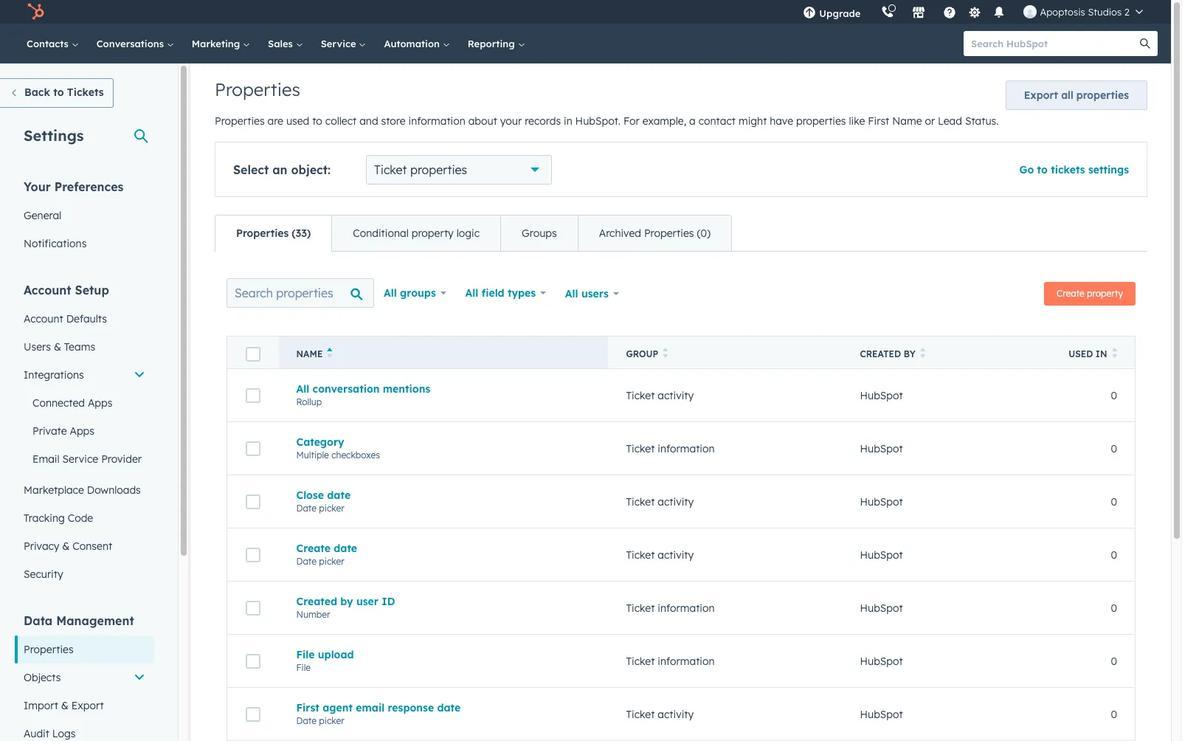 Task type: vqa. For each thing, say whether or not it's contained in the screenshot.
'(223)' to the top
no



Task type: describe. For each thing, give the bounding box(es) containing it.
ticket information for created by user id
[[626, 601, 715, 615]]

marketing
[[192, 38, 243, 49]]

account for account setup
[[24, 283, 71, 298]]

properties are used to collect and store information about your records in hubspot. for example, a contact might have properties like first name or lead status.
[[215, 114, 999, 128]]

by for created by
[[904, 348, 916, 360]]

hubspot image
[[27, 3, 44, 21]]

hubspot.
[[576, 114, 621, 128]]

all inside all conversation mentions rollup
[[296, 382, 310, 395]]

create for date
[[296, 542, 331, 555]]

privacy & consent link
[[15, 532, 154, 560]]

properties link
[[15, 636, 154, 664]]

activity for all conversation mentions
[[658, 389, 694, 402]]

properties up are
[[215, 78, 300, 100]]

to for go
[[1038, 163, 1048, 176]]

groups
[[522, 227, 557, 240]]

search button
[[1133, 31, 1158, 56]]

select
[[233, 162, 269, 177]]

file upload file
[[296, 648, 354, 673]]

properties left are
[[215, 114, 265, 128]]

hubspot for all conversation mentions
[[860, 389, 903, 402]]

1 file from the top
[[296, 648, 315, 661]]

multiple
[[296, 449, 329, 460]]

activity for first agent email response date
[[658, 708, 694, 721]]

ticket information for category
[[626, 442, 715, 455]]

activity for create date
[[658, 548, 694, 561]]

data management element
[[15, 613, 154, 741]]

ticket for close date
[[626, 495, 655, 508]]

tickets
[[1051, 163, 1086, 176]]

0 for close date
[[1111, 495, 1118, 508]]

hubspot for category
[[860, 442, 903, 455]]

press to sort. image for created by
[[920, 348, 926, 358]]

properties inside button
[[1077, 89, 1130, 102]]

archived properties (0)
[[599, 227, 711, 240]]

activity for close date
[[658, 495, 694, 508]]

used
[[286, 114, 310, 128]]

account setup element
[[15, 282, 154, 588]]

like
[[849, 114, 866, 128]]

date for create date
[[334, 542, 357, 555]]

Search HubSpot search field
[[964, 31, 1145, 56]]

0 for first agent email response date
[[1111, 708, 1118, 721]]

connected apps
[[32, 396, 113, 410]]

hubspot for close date
[[860, 495, 903, 508]]

properties (33) link
[[216, 216, 332, 251]]

have
[[770, 114, 794, 128]]

apoptosis studios 2
[[1041, 6, 1130, 18]]

management
[[56, 614, 134, 628]]

notifications
[[24, 237, 87, 250]]

groups
[[400, 286, 436, 300]]

marketplaces button
[[904, 0, 935, 24]]

email
[[32, 453, 60, 466]]

for
[[624, 114, 640, 128]]

category multiple checkboxes
[[296, 435, 380, 460]]

upgrade image
[[804, 7, 817, 20]]

conditional property logic link
[[332, 216, 501, 251]]

press to sort. element for group
[[663, 348, 669, 360]]

code
[[68, 512, 93, 525]]

automation
[[384, 38, 443, 49]]

marketplace
[[24, 484, 84, 497]]

private apps link
[[15, 417, 154, 445]]

information for category
[[658, 442, 715, 455]]

first inside first agent email response date date picker
[[296, 701, 320, 714]]

apps for private apps
[[70, 425, 95, 438]]

store
[[381, 114, 406, 128]]

1 horizontal spatial properties
[[797, 114, 846, 128]]

account for account defaults
[[24, 312, 63, 326]]

Search search field
[[227, 278, 374, 308]]

your preferences element
[[15, 179, 154, 258]]

menu containing apoptosis studios 2
[[793, 0, 1154, 24]]

press to sort. element for used in
[[1112, 348, 1118, 360]]

0 for all conversation mentions
[[1111, 389, 1118, 402]]

marketplaces image
[[913, 7, 926, 20]]

search image
[[1141, 38, 1151, 49]]

help button
[[938, 0, 963, 24]]

tab panel containing all groups
[[215, 251, 1148, 741]]

press to sort. image for group
[[663, 348, 669, 358]]

account setup
[[24, 283, 109, 298]]

logic
[[457, 227, 480, 240]]

hubspot link
[[18, 3, 55, 21]]

group button
[[609, 336, 843, 369]]

upgrade
[[820, 7, 861, 19]]

connected apps link
[[15, 389, 154, 417]]

conditional property logic
[[353, 227, 480, 240]]

id
[[382, 595, 395, 608]]

all field types button
[[456, 278, 556, 308]]

general
[[24, 209, 61, 222]]

ticket properties
[[374, 162, 468, 177]]

marketing link
[[183, 24, 259, 63]]

types
[[508, 286, 536, 300]]

audit
[[24, 727, 49, 741]]

sales
[[268, 38, 296, 49]]

users
[[24, 340, 51, 354]]

all conversation mentions rollup
[[296, 382, 431, 407]]

an
[[273, 162, 288, 177]]

checkboxes
[[332, 449, 380, 460]]

properties inside archived properties (0) link
[[644, 227, 694, 240]]

email service provider link
[[15, 445, 154, 473]]

automation link
[[375, 24, 459, 63]]

back
[[24, 86, 50, 99]]

response
[[388, 701, 434, 714]]

properties inside data management element
[[24, 643, 74, 656]]

status.
[[966, 114, 999, 128]]

properties inside popup button
[[410, 162, 468, 177]]

properties inside properties (33) link
[[236, 227, 289, 240]]

apps for connected apps
[[88, 396, 113, 410]]

logs
[[52, 727, 76, 741]]

all for all groups
[[384, 286, 397, 300]]

press to sort. image for used in
[[1112, 348, 1118, 358]]

tracking
[[24, 512, 65, 525]]

hubspot for created by user id
[[860, 601, 903, 615]]

settings
[[1089, 163, 1130, 176]]

general link
[[15, 202, 154, 230]]

audit logs
[[24, 727, 76, 741]]

archived properties (0) link
[[578, 216, 732, 251]]

audit logs link
[[15, 720, 154, 741]]

marketplace downloads link
[[15, 476, 154, 504]]

all conversation mentions button
[[296, 382, 591, 395]]

might
[[739, 114, 767, 128]]

(33)
[[292, 227, 311, 240]]

lead
[[938, 114, 963, 128]]

create date date picker
[[296, 542, 357, 567]]

hubspot for file upload
[[860, 654, 903, 668]]

collect
[[325, 114, 357, 128]]

picker for create
[[319, 556, 345, 567]]

picker for close
[[319, 502, 345, 513]]

calling icon image
[[882, 6, 895, 19]]



Task type: locate. For each thing, give the bounding box(es) containing it.
& for consent
[[62, 540, 70, 553]]

date
[[327, 488, 351, 502], [334, 542, 357, 555], [437, 701, 461, 714]]

7 hubspot from the top
[[860, 708, 903, 721]]

property for create
[[1088, 288, 1124, 299]]

0 vertical spatial &
[[54, 340, 61, 354]]

service right the "sales" link
[[321, 38, 359, 49]]

1 vertical spatial create
[[296, 542, 331, 555]]

picker inside close date date picker
[[319, 502, 345, 513]]

0 horizontal spatial press to sort. element
[[663, 348, 669, 360]]

security link
[[15, 560, 154, 588]]

records
[[525, 114, 561, 128]]

properties left (33)
[[236, 227, 289, 240]]

& right import
[[61, 699, 69, 712]]

to for back
[[53, 86, 64, 99]]

0 for create date
[[1111, 548, 1118, 561]]

1 vertical spatial apps
[[70, 425, 95, 438]]

file upload button
[[296, 648, 591, 661]]

tab panel
[[215, 251, 1148, 741]]

notifications button
[[987, 0, 1013, 24]]

3 hubspot from the top
[[860, 495, 903, 508]]

email
[[356, 701, 385, 714]]

3 press to sort. image from the left
[[1112, 348, 1118, 358]]

date inside close date date picker
[[296, 502, 317, 513]]

name inside button
[[296, 348, 323, 360]]

1 horizontal spatial name
[[893, 114, 923, 128]]

date down file upload file at the left bottom
[[296, 715, 317, 726]]

1 0 from the top
[[1111, 389, 1118, 402]]

3 picker from the top
[[319, 715, 345, 726]]

1 horizontal spatial export
[[1025, 89, 1059, 102]]

property up in
[[1088, 288, 1124, 299]]

0 horizontal spatial by
[[341, 595, 353, 608]]

field
[[482, 286, 505, 300]]

used in button
[[1047, 336, 1136, 369]]

a
[[690, 114, 696, 128]]

settings link
[[966, 4, 984, 20]]

created
[[860, 348, 902, 360], [296, 595, 337, 608]]

1 vertical spatial first
[[296, 701, 320, 714]]

service inside the email service provider link
[[62, 453, 98, 466]]

hubspot for create date
[[860, 548, 903, 561]]

account defaults
[[24, 312, 107, 326]]

information for created by user id
[[658, 601, 715, 615]]

hubspot for first agent email response date
[[860, 708, 903, 721]]

date right close
[[327, 488, 351, 502]]

ticket for category
[[626, 442, 655, 455]]

select an object:
[[233, 162, 331, 177]]

account up users
[[24, 312, 63, 326]]

3 activity from the top
[[658, 548, 694, 561]]

2 file from the top
[[296, 662, 311, 673]]

2 vertical spatial date
[[437, 701, 461, 714]]

menu
[[793, 0, 1154, 24]]

tab list containing properties (33)
[[215, 215, 732, 252]]

export left all at the top right
[[1025, 89, 1059, 102]]

export inside button
[[1025, 89, 1059, 102]]

all users
[[565, 287, 609, 300]]

go
[[1020, 163, 1035, 176]]

create
[[1057, 288, 1085, 299], [296, 542, 331, 555]]

1 horizontal spatial service
[[321, 38, 359, 49]]

press to sort. element inside used in button
[[1112, 348, 1118, 360]]

date up number
[[296, 556, 317, 567]]

menu item
[[872, 0, 874, 24]]

account
[[24, 283, 71, 298], [24, 312, 63, 326]]

& right privacy at the bottom left of page
[[62, 540, 70, 553]]

ticket activity for close date
[[626, 495, 694, 508]]

1 press to sort. image from the left
[[663, 348, 669, 358]]

date inside first agent email response date date picker
[[437, 701, 461, 714]]

picker inside first agent email response date date picker
[[319, 715, 345, 726]]

property for conditional
[[412, 227, 454, 240]]

1 horizontal spatial create
[[1057, 288, 1085, 299]]

ticket for all conversation mentions
[[626, 389, 655, 402]]

users
[[582, 287, 609, 300]]

close date button
[[296, 488, 591, 502]]

2 horizontal spatial properties
[[1077, 89, 1130, 102]]

press to sort. image inside created by button
[[920, 348, 926, 358]]

1 vertical spatial by
[[341, 595, 353, 608]]

all left users
[[565, 287, 579, 300]]

date inside first agent email response date date picker
[[296, 715, 317, 726]]

number
[[296, 609, 330, 620]]

0 horizontal spatial property
[[412, 227, 454, 240]]

press to sort. element inside created by button
[[920, 348, 926, 360]]

1 vertical spatial date
[[296, 556, 317, 567]]

picker inside the create date date picker
[[319, 556, 345, 567]]

properties up conditional property logic
[[410, 162, 468, 177]]

all
[[1062, 89, 1074, 102]]

2 vertical spatial picker
[[319, 715, 345, 726]]

2 picker from the top
[[319, 556, 345, 567]]

0 horizontal spatial press to sort. image
[[663, 348, 669, 358]]

press to sort. element
[[663, 348, 669, 360], [920, 348, 926, 360], [1112, 348, 1118, 360]]

ticket for created by user id
[[626, 601, 655, 615]]

used
[[1069, 348, 1094, 360]]

0
[[1111, 389, 1118, 402], [1111, 442, 1118, 455], [1111, 495, 1118, 508], [1111, 548, 1118, 561], [1111, 601, 1118, 615], [1111, 654, 1118, 668], [1111, 708, 1118, 721]]

tara schultz image
[[1024, 5, 1038, 18]]

all users button
[[556, 278, 629, 309]]

1 picker from the top
[[319, 502, 345, 513]]

export all properties button
[[1006, 80, 1148, 110]]

1 vertical spatial created
[[296, 595, 337, 608]]

date for create
[[296, 556, 317, 567]]

file left upload
[[296, 648, 315, 661]]

0 for created by user id
[[1111, 601, 1118, 615]]

0 vertical spatial date
[[296, 502, 317, 513]]

1 activity from the top
[[658, 389, 694, 402]]

4 ticket activity from the top
[[626, 708, 694, 721]]

2 activity from the top
[[658, 495, 694, 508]]

4 hubspot from the top
[[860, 548, 903, 561]]

data management
[[24, 614, 134, 628]]

2 horizontal spatial press to sort. element
[[1112, 348, 1118, 360]]

create down close date date picker
[[296, 542, 331, 555]]

press to sort. element right created by
[[920, 348, 926, 360]]

ticket inside popup button
[[374, 162, 407, 177]]

0 vertical spatial service
[[321, 38, 359, 49]]

ticket properties button
[[366, 155, 552, 185]]

2 hubspot from the top
[[860, 442, 903, 455]]

create for property
[[1057, 288, 1085, 299]]

1 horizontal spatial press to sort. image
[[920, 348, 926, 358]]

property inside tab list
[[412, 227, 454, 240]]

press to sort. element right in
[[1112, 348, 1118, 360]]

export up audit logs link
[[71, 699, 104, 712]]

properties right all at the top right
[[1077, 89, 1130, 102]]

export all properties
[[1025, 89, 1130, 102]]

data
[[24, 614, 53, 628]]

picker
[[319, 502, 345, 513], [319, 556, 345, 567], [319, 715, 345, 726]]

first right like
[[868, 114, 890, 128]]

objects button
[[15, 664, 154, 692]]

properties left like
[[797, 114, 846, 128]]

3 0 from the top
[[1111, 495, 1118, 508]]

press to sort. element inside the group button
[[663, 348, 669, 360]]

1 press to sort. element from the left
[[663, 348, 669, 360]]

ticket information for file upload
[[626, 654, 715, 668]]

file down number
[[296, 662, 311, 673]]

1 vertical spatial file
[[296, 662, 311, 673]]

0 vertical spatial apps
[[88, 396, 113, 410]]

create inside the create date date picker
[[296, 542, 331, 555]]

0 vertical spatial picker
[[319, 502, 345, 513]]

by for created by user id number
[[341, 595, 353, 608]]

press to sort. image inside used in button
[[1112, 348, 1118, 358]]

created by user id button
[[296, 595, 591, 608]]

2 vertical spatial date
[[296, 715, 317, 726]]

property inside button
[[1088, 288, 1124, 299]]

press to sort. image
[[663, 348, 669, 358], [920, 348, 926, 358], [1112, 348, 1118, 358]]

0 vertical spatial account
[[24, 283, 71, 298]]

create property button
[[1045, 282, 1136, 306]]

and
[[360, 114, 378, 128]]

0 vertical spatial ticket information
[[626, 442, 715, 455]]

& for teams
[[54, 340, 61, 354]]

objects
[[24, 671, 61, 684]]

1 account from the top
[[24, 283, 71, 298]]

created inside button
[[860, 348, 902, 360]]

ticket activity for all conversation mentions
[[626, 389, 694, 402]]

2 horizontal spatial press to sort. image
[[1112, 348, 1118, 358]]

0 vertical spatial export
[[1025, 89, 1059, 102]]

2 account from the top
[[24, 312, 63, 326]]

all field types
[[466, 286, 536, 300]]

export inside data management element
[[71, 699, 104, 712]]

all groups button
[[374, 278, 456, 308]]

& inside data management element
[[61, 699, 69, 712]]

2 press to sort. image from the left
[[920, 348, 926, 358]]

information for file upload
[[658, 654, 715, 668]]

0 for file upload
[[1111, 654, 1118, 668]]

0 vertical spatial create
[[1057, 288, 1085, 299]]

defaults
[[66, 312, 107, 326]]

first agent email response date date picker
[[296, 701, 461, 726]]

contacts
[[27, 38, 71, 49]]

first
[[868, 114, 890, 128], [296, 701, 320, 714]]

0 vertical spatial created
[[860, 348, 902, 360]]

ticket activity for create date
[[626, 548, 694, 561]]

1 vertical spatial picker
[[319, 556, 345, 567]]

picker up "created by user id number"
[[319, 556, 345, 567]]

4 0 from the top
[[1111, 548, 1118, 561]]

date down close date date picker
[[334, 542, 357, 555]]

press to sort. image right group
[[663, 348, 669, 358]]

2 vertical spatial &
[[61, 699, 69, 712]]

all inside "popup button"
[[384, 286, 397, 300]]

3 ticket activity from the top
[[626, 548, 694, 561]]

1 horizontal spatial created
[[860, 348, 902, 360]]

2 vertical spatial properties
[[410, 162, 468, 177]]

by inside created by button
[[904, 348, 916, 360]]

ticket activity for first agent email response date
[[626, 708, 694, 721]]

2 press to sort. element from the left
[[920, 348, 926, 360]]

name button
[[279, 336, 609, 369]]

0 horizontal spatial first
[[296, 701, 320, 714]]

service down private apps link
[[62, 453, 98, 466]]

1 horizontal spatial by
[[904, 348, 916, 360]]

date inside the create date date picker
[[296, 556, 317, 567]]

1 horizontal spatial press to sort. element
[[920, 348, 926, 360]]

0 vertical spatial first
[[868, 114, 890, 128]]

created for created by
[[860, 348, 902, 360]]

3 ticket information from the top
[[626, 654, 715, 668]]

6 hubspot from the top
[[860, 654, 903, 668]]

tracking code link
[[15, 504, 154, 532]]

2 vertical spatial to
[[1038, 163, 1048, 176]]

to right used
[[312, 114, 323, 128]]

picker down agent
[[319, 715, 345, 726]]

date right the 'response'
[[437, 701, 461, 714]]

your
[[24, 179, 51, 194]]

1 ticket information from the top
[[626, 442, 715, 455]]

1 vertical spatial export
[[71, 699, 104, 712]]

0 horizontal spatial create
[[296, 542, 331, 555]]

account up account defaults
[[24, 283, 71, 298]]

0 horizontal spatial service
[[62, 453, 98, 466]]

apoptosis
[[1041, 6, 1086, 18]]

press to sort. image right created by
[[920, 348, 926, 358]]

ticket information
[[626, 442, 715, 455], [626, 601, 715, 615], [626, 654, 715, 668]]

date down close
[[296, 502, 317, 513]]

0 vertical spatial to
[[53, 86, 64, 99]]

by
[[904, 348, 916, 360], [341, 595, 353, 608]]

1 hubspot from the top
[[860, 389, 903, 402]]

created for created by user id number
[[296, 595, 337, 608]]

0 vertical spatial file
[[296, 648, 315, 661]]

users & teams link
[[15, 333, 154, 361]]

5 hubspot from the top
[[860, 601, 903, 615]]

teams
[[64, 340, 95, 354]]

0 horizontal spatial to
[[53, 86, 64, 99]]

ticket for first agent email response date
[[626, 708, 655, 721]]

0 horizontal spatial name
[[296, 348, 323, 360]]

close
[[296, 488, 324, 502]]

1 horizontal spatial property
[[1088, 288, 1124, 299]]

provider
[[101, 453, 142, 466]]

1 vertical spatial to
[[312, 114, 323, 128]]

integrations button
[[15, 361, 154, 389]]

notifications image
[[993, 7, 1007, 20]]

1 vertical spatial &
[[62, 540, 70, 553]]

1 date from the top
[[296, 502, 317, 513]]

conversations link
[[88, 24, 183, 63]]

account defaults link
[[15, 305, 154, 333]]

setup
[[75, 283, 109, 298]]

6 0 from the top
[[1111, 654, 1118, 668]]

date for close date
[[327, 488, 351, 502]]

properties left (0)
[[644, 227, 694, 240]]

import
[[24, 699, 58, 712]]

object:
[[291, 162, 331, 177]]

first left agent
[[296, 701, 320, 714]]

0 vertical spatial property
[[412, 227, 454, 240]]

date for close
[[296, 502, 317, 513]]

2 ticket information from the top
[[626, 601, 715, 615]]

to right go
[[1038, 163, 1048, 176]]

tab list
[[215, 215, 732, 252]]

4 activity from the top
[[658, 708, 694, 721]]

created inside "created by user id number"
[[296, 595, 337, 608]]

all for all field types
[[466, 286, 479, 300]]

picker down close
[[319, 502, 345, 513]]

archived
[[599, 227, 642, 240]]

1 vertical spatial name
[[296, 348, 323, 360]]

used in
[[1069, 348, 1108, 360]]

2 ticket activity from the top
[[626, 495, 694, 508]]

all left field at the left top
[[466, 286, 479, 300]]

date inside close date date picker
[[327, 488, 351, 502]]

& for export
[[61, 699, 69, 712]]

1 vertical spatial account
[[24, 312, 63, 326]]

are
[[268, 114, 283, 128]]

contacts link
[[18, 24, 88, 63]]

to right back
[[53, 86, 64, 99]]

2 vertical spatial ticket information
[[626, 654, 715, 668]]

0 vertical spatial properties
[[1077, 89, 1130, 102]]

1 vertical spatial date
[[334, 542, 357, 555]]

ticket for create date
[[626, 548, 655, 561]]

all up rollup
[[296, 382, 310, 395]]

example,
[[643, 114, 687, 128]]

created by user id number
[[296, 595, 395, 620]]

consent
[[73, 540, 112, 553]]

0 horizontal spatial created
[[296, 595, 337, 608]]

tickets
[[67, 86, 104, 99]]

1 horizontal spatial first
[[868, 114, 890, 128]]

5 0 from the top
[[1111, 601, 1118, 615]]

3 date from the top
[[296, 715, 317, 726]]

apps down integrations button
[[88, 396, 113, 410]]

press to sort. image right in
[[1112, 348, 1118, 358]]

0 vertical spatial by
[[904, 348, 916, 360]]

properties (33)
[[236, 227, 311, 240]]

close date date picker
[[296, 488, 351, 513]]

0 horizontal spatial properties
[[410, 162, 468, 177]]

0 vertical spatial date
[[327, 488, 351, 502]]

ascending sort. press to sort descending. element
[[327, 348, 333, 360]]

apps down connected apps link
[[70, 425, 95, 438]]

1 horizontal spatial to
[[312, 114, 323, 128]]

1 vertical spatial ticket information
[[626, 601, 715, 615]]

1 ticket activity from the top
[[626, 389, 694, 402]]

property left logic
[[412, 227, 454, 240]]

(0)
[[697, 227, 711, 240]]

group
[[626, 348, 659, 360]]

name left ascending sort. press to sort descending. element
[[296, 348, 323, 360]]

press to sort. element right group
[[663, 348, 669, 360]]

created by
[[860, 348, 916, 360]]

2 0 from the top
[[1111, 442, 1118, 455]]

0 vertical spatial name
[[893, 114, 923, 128]]

1 vertical spatial properties
[[797, 114, 846, 128]]

ascending sort. press to sort descending. image
[[327, 348, 333, 358]]

2 date from the top
[[296, 556, 317, 567]]

2 horizontal spatial to
[[1038, 163, 1048, 176]]

ticket
[[374, 162, 407, 177], [626, 389, 655, 402], [626, 442, 655, 455], [626, 495, 655, 508], [626, 548, 655, 561], [626, 601, 655, 615], [626, 654, 655, 668], [626, 708, 655, 721]]

all left groups
[[384, 286, 397, 300]]

service inside 'service' link
[[321, 38, 359, 49]]

studios
[[1089, 6, 1122, 18]]

create inside create property button
[[1057, 288, 1085, 299]]

help image
[[944, 7, 957, 20]]

1 vertical spatial service
[[62, 453, 98, 466]]

your preferences
[[24, 179, 124, 194]]

0 horizontal spatial export
[[71, 699, 104, 712]]

press to sort. image inside the group button
[[663, 348, 669, 358]]

settings image
[[969, 6, 982, 20]]

7 0 from the top
[[1111, 708, 1118, 721]]

created by button
[[843, 336, 1047, 369]]

properties up objects
[[24, 643, 74, 656]]

ticket for file upload
[[626, 654, 655, 668]]

by inside "created by user id number"
[[341, 595, 353, 608]]

import & export
[[24, 699, 104, 712]]

privacy
[[24, 540, 59, 553]]

private apps
[[32, 425, 95, 438]]

upload
[[318, 648, 354, 661]]

1 vertical spatial property
[[1088, 288, 1124, 299]]

& right users
[[54, 340, 61, 354]]

date inside the create date date picker
[[334, 542, 357, 555]]

create up used at the top right
[[1057, 288, 1085, 299]]

press to sort. element for created by
[[920, 348, 926, 360]]

0 for category
[[1111, 442, 1118, 455]]

all for all users
[[565, 287, 579, 300]]

name left "or"
[[893, 114, 923, 128]]

3 press to sort. element from the left
[[1112, 348, 1118, 360]]

private
[[32, 425, 67, 438]]

conversation
[[313, 382, 380, 395]]



